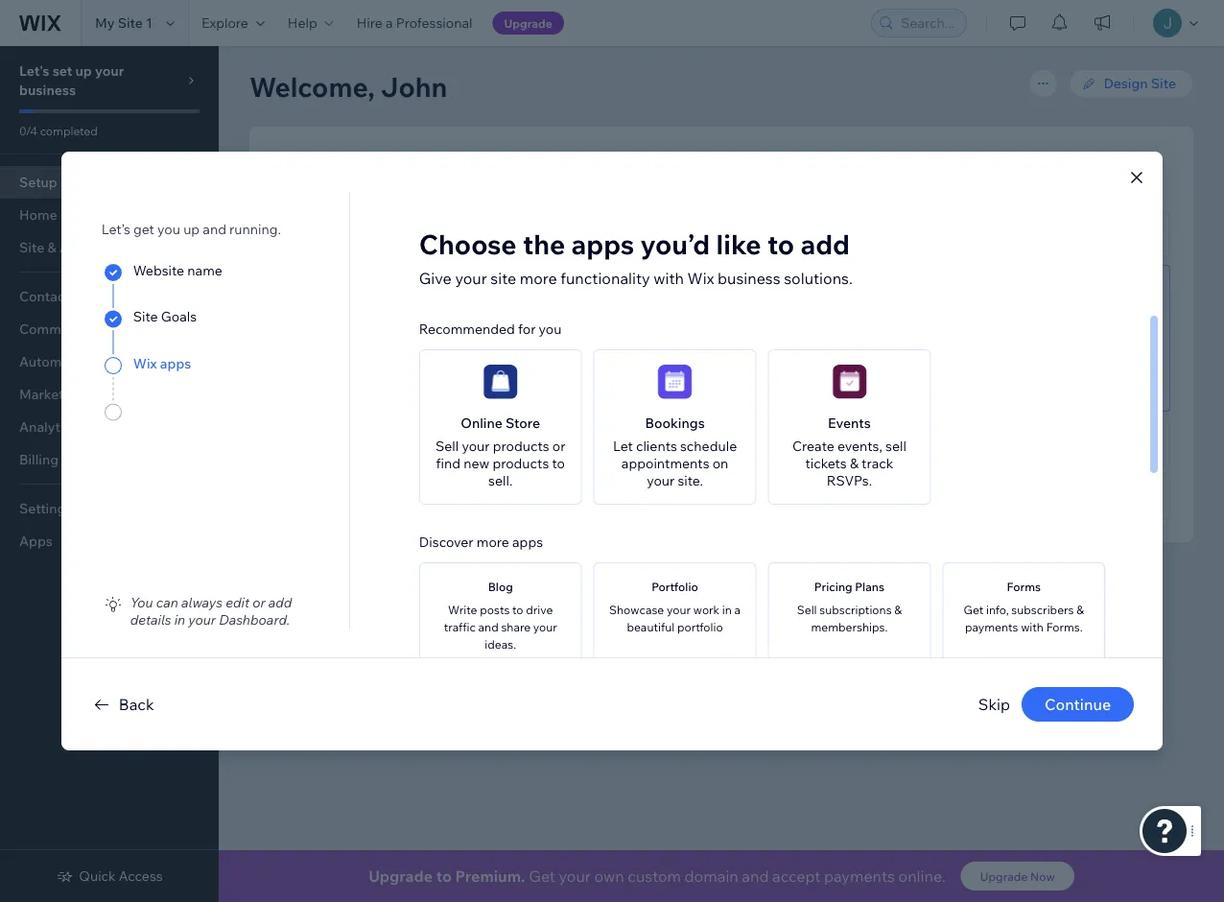 Task type: vqa. For each thing, say whether or not it's contained in the screenshot.
your in the You can always edit or add details in your Dashboard.
yes



Task type: locate. For each thing, give the bounding box(es) containing it.
apps down the 'goals'
[[160, 355, 191, 371]]

update
[[310, 226, 356, 242]]

upgrade to premium. get your own custom domain and accept payments online.
[[369, 867, 946, 886]]

to right like
[[768, 227, 795, 261]]

help
[[288, 14, 317, 31]]

1 horizontal spatial let's
[[273, 153, 311, 175]]

your left own
[[559, 867, 591, 886]]

0 horizontal spatial &
[[850, 454, 859, 471]]

0 vertical spatial let's set up your business
[[19, 62, 124, 98]]

e.g., mystunningwebsite.com field
[[334, 356, 625, 383]]

0 horizontal spatial up
[[75, 62, 92, 79]]

payments
[[965, 620, 1019, 634], [824, 867, 895, 886]]

custom right own
[[628, 867, 681, 886]]

to inside choose the apps you'd like to add give your site more functionality with wix business solutions.
[[768, 227, 795, 261]]

1
[[146, 14, 153, 31]]

with right stands
[[655, 566, 683, 583]]

0 horizontal spatial 0/4 completed
[[19, 123, 98, 138]]

0 horizontal spatial you
[[157, 221, 180, 238]]

design site inside button
[[1072, 434, 1145, 451]]

apps
[[572, 227, 635, 261], [160, 355, 191, 371], [512, 534, 543, 550]]

upgrade inside button
[[504, 16, 552, 30]]

with inside forms get info, subscribers & payments with forms.
[[1021, 620, 1044, 634]]

0 vertical spatial apps
[[572, 227, 635, 261]]

with down you'd
[[654, 269, 684, 288]]

site goals
[[133, 308, 197, 325]]

dashboard.
[[219, 611, 290, 628]]

upgrade for upgrade
[[504, 16, 552, 30]]

0 horizontal spatial let's set up your business
[[19, 62, 124, 98]]

your down portfolio at right bottom
[[667, 603, 691, 617]]

business up the "type"
[[411, 153, 484, 175]]

wix for wix stands with ukraine show your support
[[580, 566, 605, 583]]

on down schedule
[[713, 455, 729, 472]]

0/4 inside sidebar 'element'
[[19, 123, 37, 138]]

work
[[693, 603, 720, 617]]

home link
[[0, 199, 219, 231]]

get left info,
[[964, 603, 984, 617]]

sell.
[[489, 472, 513, 489]]

1 vertical spatial wix
[[133, 355, 157, 371]]

upgrade left premium.
[[369, 867, 433, 886]]

1 vertical spatial set
[[315, 153, 341, 175]]

Search... field
[[895, 10, 961, 36]]

share
[[501, 620, 531, 634]]

1 horizontal spatial upgrade
[[504, 16, 552, 30]]

domain left accept
[[685, 867, 739, 886]]

to right new
[[552, 455, 565, 472]]

1 vertical spatial or
[[253, 594, 265, 611]]

blog
[[488, 580, 513, 594]]

0 horizontal spatial payments
[[824, 867, 895, 886]]

in inside you can always edit or add details in your dashboard.
[[174, 611, 185, 628]]

0 horizontal spatial in
[[174, 611, 185, 628]]

1 horizontal spatial add
[[801, 227, 850, 261]]

hire a professional link
[[345, 0, 484, 46]]

with
[[654, 269, 684, 288], [655, 566, 683, 583], [1021, 620, 1044, 634]]

0 horizontal spatial add
[[268, 594, 292, 611]]

0 horizontal spatial upgrade
[[369, 867, 433, 886]]

upgrade inside button
[[980, 869, 1028, 883]]

your down appointments
[[647, 472, 675, 489]]

show
[[743, 566, 779, 583]]

1 vertical spatial let's set up your business
[[273, 153, 484, 175]]

setup
[[19, 174, 57, 190]]

wix
[[688, 269, 714, 288], [133, 355, 157, 371], [580, 566, 605, 583]]

1 vertical spatial get
[[964, 603, 984, 617]]

pricing plans sell subscriptions & memberships.
[[797, 580, 902, 634]]

explore
[[201, 14, 248, 31]]

business
[[19, 82, 76, 98], [411, 153, 484, 175], [718, 269, 781, 288]]

domain for perfect
[[420, 322, 467, 339]]

1 horizontal spatial &
[[895, 603, 902, 617]]

or up dashboard.
[[253, 594, 265, 611]]

0 horizontal spatial set
[[53, 62, 72, 79]]

2 vertical spatial business
[[718, 269, 781, 288]]

in right work
[[722, 603, 732, 617]]

a right work
[[735, 603, 741, 617]]

0 vertical spatial completed
[[40, 123, 98, 138]]

1 vertical spatial up
[[345, 153, 366, 175]]

completed
[[40, 123, 98, 138], [902, 157, 960, 171]]

2 horizontal spatial in
[[722, 603, 732, 617]]

0 vertical spatial 0/4
[[19, 123, 37, 138]]

or left let
[[552, 438, 566, 454]]

business up setup
[[19, 82, 76, 98]]

1 vertical spatial sell
[[797, 603, 817, 617]]

set
[[53, 62, 72, 79], [315, 153, 341, 175]]

find
[[310, 322, 337, 339]]

let's inside 'button'
[[664, 361, 694, 378]]

always
[[181, 594, 223, 611]]

sell inside pricing plans sell subscriptions & memberships.
[[797, 603, 817, 617]]

to inside blog write posts to drive traffic and share your ideas.
[[512, 603, 524, 617]]

1 vertical spatial on
[[376, 487, 392, 504]]

let's set up your business inside sidebar 'element'
[[19, 62, 124, 98]]

& inside pricing plans sell subscriptions & memberships.
[[895, 603, 902, 617]]

you right for
[[539, 321, 562, 337]]

0 horizontal spatial more
[[477, 534, 509, 550]]

add up dashboard.
[[268, 594, 292, 611]]

in right the it
[[553, 322, 565, 339]]

skip
[[979, 695, 1010, 714]]

sell up find
[[436, 438, 459, 454]]

blog write posts to drive traffic and share your ideas.
[[444, 580, 557, 652]]

to inside online store sell your products or find new products to sell.
[[552, 455, 565, 472]]

1 vertical spatial add
[[268, 594, 292, 611]]

1 horizontal spatial on
[[713, 455, 729, 472]]

1 vertical spatial products
[[493, 455, 549, 472]]

continue button
[[1022, 687, 1134, 722]]

domain for custom
[[429, 277, 477, 294]]

products down the store
[[493, 438, 549, 454]]

1 horizontal spatial custom
[[628, 867, 681, 886]]

your down always
[[188, 611, 216, 628]]

2 horizontal spatial let's
[[664, 361, 694, 378]]

portfolio
[[652, 580, 698, 594]]

2 products from the top
[[493, 455, 549, 472]]

2 vertical spatial apps
[[512, 534, 543, 550]]

more down the
[[520, 269, 557, 288]]

domain right perfect
[[420, 322, 467, 339]]

0 vertical spatial on
[[713, 455, 729, 472]]

it
[[542, 322, 550, 339]]

create
[[793, 437, 835, 454]]

1 horizontal spatial 0/4
[[881, 157, 899, 171]]

custom up perfect
[[378, 277, 426, 294]]

0 horizontal spatial apps
[[160, 355, 191, 371]]

continue
[[1045, 695, 1111, 714]]

you
[[130, 594, 153, 611]]

2 vertical spatial with
[[1021, 620, 1044, 634]]

1 horizontal spatial wix
[[580, 566, 605, 583]]

0 vertical spatial business
[[19, 82, 76, 98]]

to
[[768, 227, 795, 261], [552, 455, 565, 472], [512, 603, 524, 617], [436, 867, 452, 886]]

domain down choose
[[429, 277, 477, 294]]

can
[[156, 594, 178, 611]]

set inside sidebar 'element'
[[53, 62, 72, 79]]

get found on google
[[310, 487, 441, 504]]

products up sell.
[[493, 455, 549, 472]]

& right subscriptions
[[895, 603, 902, 617]]

1 products from the top
[[493, 438, 549, 454]]

go
[[697, 361, 715, 378]]

let's set up your business
[[19, 62, 124, 98], [273, 153, 484, 175]]

1 vertical spatial site
[[491, 269, 516, 288]]

payments down info,
[[965, 620, 1019, 634]]

wix down site goals
[[133, 355, 157, 371]]

upgrade
[[504, 16, 552, 30], [369, 867, 433, 886], [980, 869, 1028, 883]]

in for secure
[[553, 322, 565, 339]]

you for get
[[157, 221, 180, 238]]

posts
[[480, 603, 510, 617]]

2 vertical spatial domain
[[685, 867, 739, 886]]

find your perfect domain and secure it in a few clicks.
[[310, 322, 641, 339]]

products
[[493, 438, 549, 454], [493, 455, 549, 472]]

to up share
[[512, 603, 524, 617]]

and down posts
[[478, 620, 499, 634]]

0 vertical spatial let's
[[19, 62, 49, 79]]

1 horizontal spatial site
[[491, 269, 516, 288]]

forms
[[1007, 580, 1041, 594]]

your down choose
[[455, 269, 487, 288]]

in for add
[[174, 611, 185, 628]]

find
[[436, 455, 461, 472]]

site inside choose the apps you'd like to add give your site more functionality with wix business solutions.
[[491, 269, 516, 288]]

found
[[336, 487, 373, 504]]

0 vertical spatial payments
[[965, 620, 1019, 634]]

you for for
[[539, 321, 562, 337]]

design site
[[1104, 75, 1176, 92], [1072, 434, 1145, 451]]

back
[[119, 695, 154, 714]]

apps for discover
[[512, 534, 543, 550]]

1 horizontal spatial in
[[553, 322, 565, 339]]

& inside forms get info, subscribers & payments with forms.
[[1077, 603, 1084, 617]]

get left "found"
[[310, 487, 333, 504]]

your inside blog write posts to drive traffic and share your ideas.
[[533, 620, 557, 634]]

a right connect at the left of page
[[368, 277, 375, 294]]

in down can
[[174, 611, 185, 628]]

your inside online store sell your products or find new products to sell.
[[462, 438, 490, 454]]

2 vertical spatial wix
[[580, 566, 605, 583]]

0 horizontal spatial custom
[[378, 277, 426, 294]]

2 vertical spatial let's
[[664, 361, 694, 378]]

site
[[390, 226, 413, 242], [491, 269, 516, 288]]

get right premium.
[[529, 867, 555, 886]]

and left accept
[[742, 867, 769, 886]]

rsvps.
[[827, 472, 872, 488]]

design site link
[[1070, 69, 1194, 98]]

apps inside choose the apps you'd like to add give your site more functionality with wix business solutions.
[[572, 227, 635, 261]]

0 vertical spatial with
[[654, 269, 684, 288]]

let's set up your business down the my at the left of page
[[19, 62, 124, 98]]

your right find
[[340, 322, 368, 339]]

in
[[553, 322, 565, 339], [722, 603, 732, 617], [174, 611, 185, 628]]

2 horizontal spatial apps
[[572, 227, 635, 261]]

support
[[813, 566, 865, 583]]

to left premium.
[[436, 867, 452, 886]]

let's go
[[664, 361, 715, 378]]

add inside choose the apps you'd like to add give your site more functionality with wix business solutions.
[[801, 227, 850, 261]]

& up forms.
[[1077, 603, 1084, 617]]

website name
[[133, 261, 223, 278]]

sell inside online store sell your products or find new products to sell.
[[436, 438, 459, 454]]

site down choose
[[491, 269, 516, 288]]

let's
[[19, 62, 49, 79], [273, 153, 311, 175], [664, 361, 694, 378]]

a right hire
[[386, 14, 393, 31]]

1 horizontal spatial completed
[[902, 157, 960, 171]]

0 vertical spatial more
[[520, 269, 557, 288]]

up inside sidebar 'element'
[[75, 62, 92, 79]]

0 horizontal spatial 0/4
[[19, 123, 37, 138]]

1 horizontal spatial up
[[183, 221, 200, 238]]

1 vertical spatial design site
[[1072, 434, 1145, 451]]

& for get
[[1077, 603, 1084, 617]]

with inside choose the apps you'd like to add give your site more functionality with wix business solutions.
[[654, 269, 684, 288]]

sell
[[436, 438, 459, 454], [797, 603, 817, 617]]

payments left online.
[[824, 867, 895, 886]]

show your support button
[[743, 566, 865, 583]]

2 horizontal spatial upgrade
[[980, 869, 1028, 883]]

sidebar element
[[0, 46, 219, 902]]

2 horizontal spatial business
[[718, 269, 781, 288]]

welcome,
[[249, 70, 375, 103]]

upgrade left now
[[980, 869, 1028, 883]]

0 horizontal spatial or
[[253, 594, 265, 611]]

hire a professional
[[357, 14, 473, 31]]

wix inside choose the apps you'd like to add give your site more functionality with wix business solutions.
[[688, 269, 714, 288]]

1 vertical spatial 0/4
[[881, 157, 899, 171]]

wix down you'd
[[688, 269, 714, 288]]

hire
[[357, 14, 383, 31]]

0 horizontal spatial let's
[[19, 62, 49, 79]]

0 vertical spatial 0/4 completed
[[19, 123, 98, 138]]

with down subscribers
[[1021, 620, 1044, 634]]

access
[[119, 867, 163, 884]]

let's set up your business up update your site type
[[273, 153, 484, 175]]

or
[[552, 438, 566, 454], [253, 594, 265, 611]]

1 horizontal spatial 0/4 completed
[[881, 157, 960, 171]]

premium.
[[455, 867, 525, 886]]

sell for subscriptions
[[797, 603, 817, 617]]

2 horizontal spatial wix
[[688, 269, 714, 288]]

and left running. in the top of the page
[[203, 221, 226, 238]]

your up update your site type
[[370, 153, 407, 175]]

subscriptions
[[820, 603, 892, 617]]

back button
[[90, 693, 154, 716]]

design
[[1104, 75, 1148, 92], [310, 434, 354, 451], [1072, 434, 1117, 451]]

wix left stands
[[580, 566, 605, 583]]

0 horizontal spatial sell
[[436, 438, 459, 454]]

more inside choose the apps you'd like to add give your site more functionality with wix business solutions.
[[520, 269, 557, 288]]

wix for wix apps
[[133, 355, 157, 371]]

1 horizontal spatial payments
[[965, 620, 1019, 634]]

get
[[133, 221, 154, 238]]

0 vertical spatial sell
[[436, 438, 459, 454]]

1 vertical spatial let's
[[273, 153, 311, 175]]

0 vertical spatial design site
[[1104, 75, 1176, 92]]

0 horizontal spatial on
[[376, 487, 392, 504]]

1 horizontal spatial more
[[520, 269, 557, 288]]

& inside events create events, sell tickets & track rsvps.
[[850, 454, 859, 471]]

0 horizontal spatial wix
[[133, 355, 157, 371]]

upgrade right professional at the left of page
[[504, 16, 552, 30]]

0 horizontal spatial business
[[19, 82, 76, 98]]

1 horizontal spatial or
[[552, 438, 566, 454]]

plans
[[855, 580, 885, 594]]

your down the my at the left of page
[[95, 62, 124, 79]]

apps up functionality
[[572, 227, 635, 261]]

showcase
[[609, 603, 664, 617]]

1 vertical spatial you
[[539, 321, 562, 337]]

goals
[[161, 308, 197, 325]]

1 horizontal spatial business
[[411, 153, 484, 175]]

sell
[[886, 437, 907, 454]]

0 vertical spatial up
[[75, 62, 92, 79]]

0 vertical spatial wix
[[688, 269, 714, 288]]

0 vertical spatial add
[[801, 227, 850, 261]]

0 vertical spatial you
[[157, 221, 180, 238]]

on right "found"
[[376, 487, 392, 504]]

sell down pricing
[[797, 603, 817, 617]]

traffic
[[444, 620, 476, 634]]

0 vertical spatial custom
[[378, 277, 426, 294]]

1 horizontal spatial set
[[315, 153, 341, 175]]

site left the "type"
[[390, 226, 413, 242]]

2 vertical spatial up
[[183, 221, 200, 238]]

business down like
[[718, 269, 781, 288]]

0 vertical spatial set
[[53, 62, 72, 79]]

0 vertical spatial products
[[493, 438, 549, 454]]

design your website
[[310, 434, 437, 451]]

upgrade button
[[493, 12, 564, 35]]

automations
[[19, 353, 101, 370]]

apps up blog at the bottom of page
[[512, 534, 543, 550]]

0 vertical spatial domain
[[429, 277, 477, 294]]

your inside the bookings let clients schedule appointments on your site.
[[647, 472, 675, 489]]

events
[[828, 414, 871, 431]]

perfect
[[371, 322, 417, 339]]

& up 'rsvps.'
[[850, 454, 859, 471]]

add up solutions.
[[801, 227, 850, 261]]

1 vertical spatial custom
[[628, 867, 681, 886]]

recommended
[[419, 321, 515, 337]]

your down drive
[[533, 620, 557, 634]]

portfolio showcase your work in a beautiful portfolio
[[609, 580, 741, 634]]

your up new
[[462, 438, 490, 454]]

more up blog at the bottom of page
[[477, 534, 509, 550]]

your inside portfolio showcase your work in a beautiful portfolio
[[667, 603, 691, 617]]

1 horizontal spatial apps
[[512, 534, 543, 550]]

you right the get
[[157, 221, 180, 238]]

connect
[[310, 277, 365, 294]]

1 horizontal spatial sell
[[797, 603, 817, 617]]

accept
[[773, 867, 821, 886]]



Task type: describe. For each thing, give the bounding box(es) containing it.
details
[[130, 611, 171, 628]]

your inside sidebar 'element'
[[95, 62, 124, 79]]

my
[[95, 14, 115, 31]]

your inside you can always edit or add details in your dashboard.
[[188, 611, 216, 628]]

quick access button
[[56, 867, 163, 885]]

let's inside sidebar 'element'
[[19, 62, 49, 79]]

apps for choose
[[572, 227, 635, 261]]

my site 1
[[95, 14, 153, 31]]

site.
[[678, 472, 703, 489]]

pricing
[[815, 580, 853, 594]]

clients
[[636, 438, 677, 454]]

discover
[[419, 534, 474, 550]]

1 vertical spatial business
[[411, 153, 484, 175]]

your
[[782, 566, 810, 583]]

0/4 completed inside sidebar 'element'
[[19, 123, 98, 138]]

upgrade now
[[980, 869, 1055, 883]]

help button
[[276, 0, 345, 46]]

let's get you up and running.
[[102, 221, 281, 238]]

now
[[1031, 869, 1055, 883]]

0 vertical spatial site
[[390, 226, 413, 242]]

your right update at the top left of page
[[359, 226, 387, 242]]

few
[[578, 322, 601, 339]]

name
[[187, 261, 223, 278]]

portfolio
[[677, 620, 723, 634]]

and inside blog write posts to drive traffic and share your ideas.
[[478, 620, 499, 634]]

design site button
[[1055, 428, 1162, 457]]

business inside choose the apps you'd like to add give your site more functionality with wix business solutions.
[[718, 269, 781, 288]]

online
[[461, 415, 503, 431]]

skip button
[[979, 693, 1010, 716]]

design inside button
[[1072, 434, 1117, 451]]

forms.
[[1047, 620, 1083, 634]]

upgrade now button
[[961, 862, 1075, 891]]

events create events, sell tickets & track rsvps.
[[793, 414, 907, 488]]

edit
[[226, 594, 250, 611]]

in inside portfolio showcase your work in a beautiful portfolio
[[722, 603, 732, 617]]

on inside the bookings let clients schedule appointments on your site.
[[713, 455, 729, 472]]

1 horizontal spatial get
[[529, 867, 555, 886]]

1 vertical spatial 0/4 completed
[[881, 157, 960, 171]]

running.
[[229, 221, 281, 238]]

site inside button
[[1120, 434, 1145, 451]]

automations link
[[0, 345, 219, 378]]

tickets
[[806, 454, 847, 471]]

upgrade for upgrade now
[[980, 869, 1028, 883]]

let's go button
[[647, 355, 733, 384]]

the
[[523, 227, 566, 261]]

settings
[[19, 500, 72, 517]]

your left website in the left top of the page
[[357, 434, 385, 451]]

ukraine
[[686, 566, 736, 583]]

welcome, john
[[249, 70, 448, 103]]

subscribers
[[1012, 603, 1074, 617]]

info,
[[986, 603, 1009, 617]]

website
[[133, 261, 184, 278]]

drive
[[526, 603, 553, 617]]

quick
[[79, 867, 116, 884]]

online.
[[899, 867, 946, 886]]

sell for your
[[436, 438, 459, 454]]

forms get info, subscribers & payments with forms.
[[964, 580, 1084, 634]]

a inside portfolio showcase your work in a beautiful portfolio
[[735, 603, 741, 617]]

1 vertical spatial completed
[[902, 157, 960, 171]]

1 vertical spatial with
[[655, 566, 683, 583]]

or inside you can always edit or add details in your dashboard.
[[253, 594, 265, 611]]

wix stands with ukraine show your support
[[580, 566, 865, 583]]

write
[[448, 603, 477, 617]]

business inside sidebar 'element'
[[19, 82, 76, 98]]

& for plans
[[895, 603, 902, 617]]

and left secure
[[470, 322, 494, 339]]

for
[[518, 321, 536, 337]]

your inside choose the apps you'd like to add give your site more functionality with wix business solutions.
[[455, 269, 487, 288]]

solutions.
[[784, 269, 853, 288]]

type
[[416, 226, 444, 242]]

payments inside forms get info, subscribers & payments with forms.
[[965, 620, 1019, 634]]

ideas.
[[485, 637, 516, 652]]

professional
[[396, 14, 473, 31]]

quick access
[[79, 867, 163, 884]]

secure
[[497, 322, 539, 339]]

bookings
[[645, 415, 705, 431]]

0 vertical spatial get
[[310, 487, 333, 504]]

or inside online store sell your products or find new products to sell.
[[552, 438, 566, 454]]

upgrade for upgrade to premium. get your own custom domain and accept payments online.
[[369, 867, 433, 886]]

new
[[464, 455, 490, 472]]

give
[[419, 269, 452, 288]]

schedule
[[680, 438, 737, 454]]

appointments
[[622, 455, 710, 472]]

completed inside sidebar 'element'
[[40, 123, 98, 138]]

track
[[862, 454, 894, 471]]

memberships.
[[811, 620, 888, 634]]

add inside you can always edit or add details in your dashboard.
[[268, 594, 292, 611]]

choose
[[419, 227, 517, 261]]

let's
[[102, 221, 130, 238]]

you can always edit or add details in your dashboard.
[[130, 594, 292, 628]]

discover more apps
[[419, 534, 543, 550]]

bookings let clients schedule appointments on your site.
[[613, 415, 737, 489]]

1 vertical spatial payments
[[824, 867, 895, 886]]

get inside forms get info, subscribers & payments with forms.
[[964, 603, 984, 617]]

a left few
[[568, 322, 575, 339]]

clicks.
[[604, 322, 641, 339]]

2 horizontal spatial up
[[345, 153, 366, 175]]

stands
[[608, 566, 652, 583]]

store
[[506, 415, 540, 431]]

1 vertical spatial apps
[[160, 355, 191, 371]]

1 vertical spatial more
[[477, 534, 509, 550]]

online store sell your products or find new products to sell.
[[436, 415, 566, 489]]

you'd
[[641, 227, 710, 261]]

connect a custom domain
[[310, 277, 477, 294]]

functionality
[[561, 269, 650, 288]]

1 horizontal spatial let's set up your business
[[273, 153, 484, 175]]



